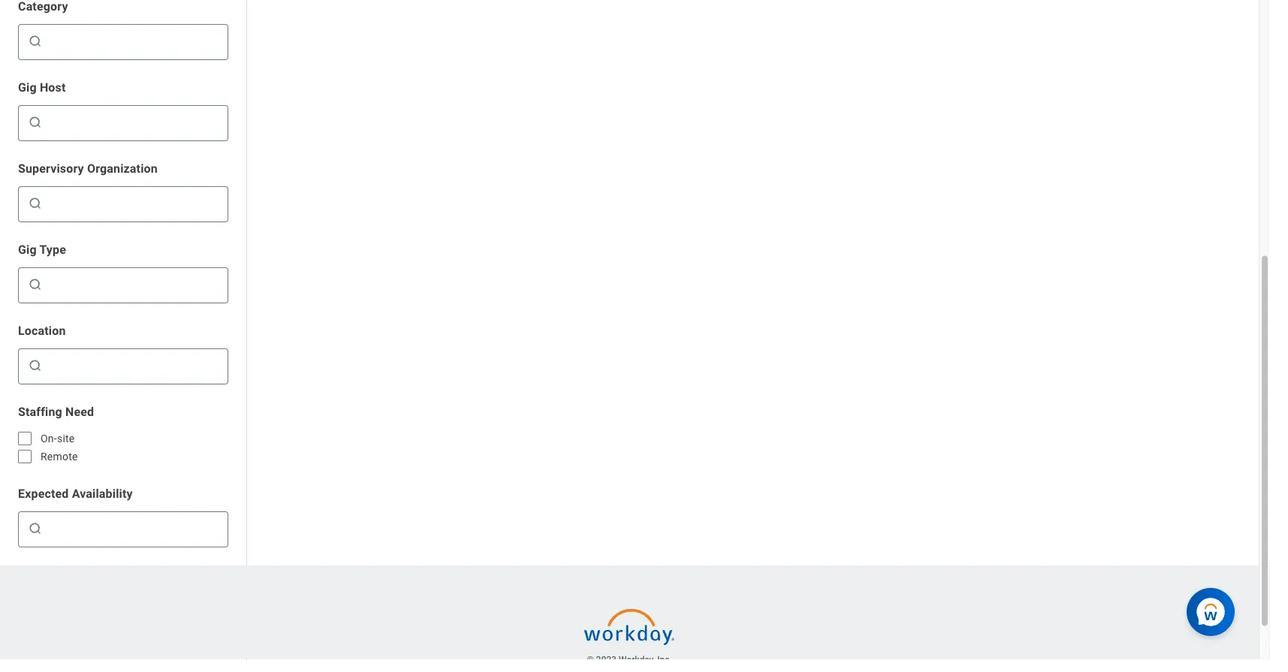Task type: describe. For each thing, give the bounding box(es) containing it.
type
[[39, 242, 66, 257]]

remote
[[41, 450, 78, 463]]

search image for gig type
[[28, 277, 43, 292]]

supervisory organization
[[18, 161, 158, 175]]

logo image
[[585, 602, 675, 653]]

location
[[18, 323, 66, 338]]

1 search image from the top
[[28, 34, 43, 49]]

on-
[[41, 432, 57, 445]]

site
[[57, 432, 75, 445]]

availability
[[72, 487, 133, 501]]

search image for gig host
[[28, 115, 43, 130]]

on-site
[[41, 432, 75, 445]]

gig host
[[18, 80, 66, 94]]

organization
[[87, 161, 158, 175]]

2 search image from the top
[[28, 196, 43, 211]]



Task type: vqa. For each thing, say whether or not it's contained in the screenshot.
site
yes



Task type: locate. For each thing, give the bounding box(es) containing it.
host
[[40, 80, 66, 94]]

2 gig from the top
[[18, 242, 37, 257]]

staffing need
[[18, 405, 94, 419]]

gig
[[18, 80, 37, 94], [18, 242, 37, 257]]

1 vertical spatial gig
[[18, 242, 37, 257]]

search image
[[28, 34, 43, 49], [28, 196, 43, 211]]

expected availability
[[18, 487, 133, 501]]

gig for gig host
[[18, 80, 37, 94]]

staffing
[[18, 405, 62, 419]]

search image for location
[[28, 358, 43, 373]]

search image down supervisory
[[28, 196, 43, 211]]

search image
[[28, 115, 43, 130], [28, 277, 43, 292], [28, 358, 43, 373], [28, 522, 43, 537]]

0 vertical spatial search image
[[28, 34, 43, 49]]

expected
[[18, 487, 69, 501]]

2 search image from the top
[[28, 277, 43, 292]]

supervisory
[[18, 161, 84, 175]]

search image for expected availability
[[28, 522, 43, 537]]

3 search image from the top
[[28, 358, 43, 373]]

1 search image from the top
[[28, 115, 43, 130]]

1 vertical spatial search image
[[28, 196, 43, 211]]

gig left type at the left top of page
[[18, 242, 37, 257]]

0 vertical spatial gig
[[18, 80, 37, 94]]

gig for gig type
[[18, 242, 37, 257]]

search image down gig type
[[28, 277, 43, 292]]

gig left host on the top of the page
[[18, 80, 37, 94]]

search image down location
[[28, 358, 43, 373]]

search image down expected
[[28, 522, 43, 537]]

search image up the gig host
[[28, 34, 43, 49]]

None field
[[46, 29, 222, 53], [46, 34, 222, 49], [46, 110, 222, 135], [46, 115, 222, 130], [46, 192, 222, 216], [46, 196, 222, 211], [46, 273, 222, 297], [46, 277, 222, 292], [46, 354, 222, 378], [46, 358, 222, 373], [46, 517, 222, 541], [46, 522, 222, 537], [46, 29, 222, 53], [46, 34, 222, 49], [46, 110, 222, 135], [46, 115, 222, 130], [46, 192, 222, 216], [46, 196, 222, 211], [46, 273, 222, 297], [46, 277, 222, 292], [46, 354, 222, 378], [46, 358, 222, 373], [46, 517, 222, 541], [46, 522, 222, 537]]

search image down the gig host
[[28, 115, 43, 130]]

gig type
[[18, 242, 66, 257]]

1 gig from the top
[[18, 80, 37, 94]]

4 search image from the top
[[28, 522, 43, 537]]

need
[[65, 405, 94, 419]]



